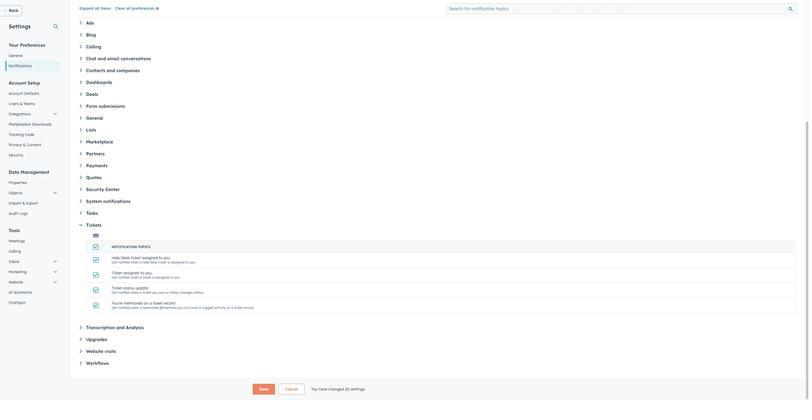 Task type: locate. For each thing, give the bounding box(es) containing it.
assigned up status
[[123, 271, 139, 276]]

or
[[166, 291, 169, 295], [199, 306, 202, 310]]

1 vertical spatial marketplace
[[86, 140, 113, 145]]

calling button
[[80, 44, 796, 50]]

caret image inside upgrades dropdown button
[[80, 338, 82, 342]]

caret image for dashboards
[[80, 81, 82, 84]]

3 notified from the top
[[118, 291, 130, 295]]

2 vertical spatial and
[[116, 326, 125, 331]]

1 notified from the top
[[118, 261, 130, 265]]

0 horizontal spatial all
[[95, 6, 100, 11]]

caret image inside the tickets dropdown button
[[79, 225, 83, 227]]

caret image inside chat and email conversations "dropdown button"
[[80, 57, 82, 60]]

1 vertical spatial ticket
[[112, 286, 122, 291]]

get left mentioned
[[112, 306, 117, 310]]

1 horizontal spatial is
[[168, 261, 170, 265]]

assigned
[[142, 256, 158, 261], [171, 261, 185, 265], [123, 271, 139, 276], [155, 276, 169, 280]]

when up mentioned
[[131, 291, 139, 295]]

account setup
[[9, 80, 40, 86]]

0 vertical spatial is
[[168, 261, 170, 265]]

import & export link
[[5, 199, 61, 209]]

caret image inside dashboards dropdown button
[[80, 81, 82, 84]]

marketplace downloads
[[9, 122, 52, 127]]

0 vertical spatial or
[[166, 291, 169, 295]]

& for teams
[[20, 102, 22, 106]]

1 vertical spatial security
[[86, 187, 104, 193]]

1 horizontal spatial security
[[86, 187, 104, 193]]

caret image for marketplace
[[80, 140, 82, 144]]

caret image for payments
[[80, 164, 82, 168]]

general
[[9, 53, 23, 58], [86, 116, 103, 121]]

1 when from the top
[[131, 261, 139, 265]]

1 horizontal spatial or
[[199, 306, 202, 310]]

4 get from the top
[[112, 306, 117, 310]]

a
[[140, 261, 142, 265], [140, 276, 142, 280], [140, 291, 142, 295], [149, 302, 152, 306], [140, 306, 142, 310], [188, 306, 190, 310], [231, 306, 233, 310]]

notification topics
[[112, 245, 150, 250]]

and
[[98, 56, 106, 61], [107, 68, 115, 73], [116, 326, 125, 331]]

0 vertical spatial general
[[9, 53, 23, 58]]

get up 'you're' on the left bottom
[[112, 291, 117, 295]]

defaults
[[24, 91, 39, 96]]

caret image inside transcription and analysis "dropdown button"
[[80, 326, 82, 330]]

1 horizontal spatial on
[[227, 306, 230, 310]]

chat
[[86, 56, 96, 61]]

marketplace down integrations
[[9, 122, 31, 127]]

visits
[[105, 349, 116, 355]]

is
[[168, 261, 170, 265], [152, 276, 155, 280]]

website down upgrades
[[86, 349, 103, 355]]

caret image inside calling dropdown button
[[80, 45, 82, 48]]

workflows
[[86, 361, 109, 367]]

and for transcription
[[116, 326, 125, 331]]

all for expand
[[95, 6, 100, 11]]

1 horizontal spatial marketplace
[[86, 140, 113, 145]]

caret image for form submissions
[[80, 105, 82, 108]]

4 when from the top
[[131, 306, 139, 310]]

or right 'note'
[[199, 306, 202, 310]]

1 vertical spatial &
[[23, 143, 26, 148]]

calling
[[86, 44, 101, 50], [9, 250, 21, 254]]

0 vertical spatial and
[[98, 56, 106, 61]]

you
[[311, 388, 318, 393]]

properties link
[[5, 178, 61, 188]]

on right mentioned
[[144, 302, 148, 306]]

ticket for ticket status update
[[112, 286, 122, 291]]

account defaults
[[9, 91, 39, 96]]

4 notified from the top
[[118, 306, 130, 310]]

1 vertical spatial is
[[152, 276, 155, 280]]

your preferences
[[9, 43, 45, 48]]

help
[[112, 256, 120, 261]]

2 get from the top
[[112, 276, 117, 280]]

caret image inside the 'deals' dropdown button
[[80, 93, 82, 96]]

calling up inbox
[[9, 250, 21, 254]]

changes
[[180, 291, 193, 295]]

4 caret image from the top
[[80, 93, 82, 96]]

record
[[164, 302, 175, 306]]

website for website visits
[[86, 349, 103, 355]]

get inside ticket status update get notified when a ticket you own or follow changes status.
[[112, 291, 117, 295]]

1 caret image from the top
[[80, 45, 82, 48]]

is inside 'ticket assigned to you get notified when a ticket is assigned to you'
[[152, 276, 155, 280]]

code
[[25, 132, 34, 137]]

notified down notification
[[118, 261, 130, 265]]

0 horizontal spatial marketplace
[[9, 122, 31, 127]]

account for account defaults
[[9, 91, 23, 96]]

ads
[[86, 20, 94, 26]]

ticket for ticket assigned to you
[[112, 271, 122, 276]]

notified down status
[[118, 306, 130, 310]]

a right status
[[140, 291, 142, 295]]

topics
[[138, 245, 150, 250]]

0 horizontal spatial security
[[9, 153, 23, 158]]

management
[[21, 170, 49, 175]]

caret image inside contacts and companies dropdown button
[[80, 69, 82, 72]]

clear all preferences button
[[115, 6, 161, 12]]

caret image
[[80, 45, 82, 48], [80, 69, 82, 72], [80, 81, 82, 84], [80, 93, 82, 96], [80, 105, 82, 108], [80, 200, 82, 203], [80, 326, 82, 330], [80, 362, 82, 366]]

0 horizontal spatial calling
[[9, 250, 21, 254]]

& right users
[[20, 102, 22, 106]]

marketplace button
[[80, 140, 796, 145]]

assigned down topics
[[142, 256, 158, 261]]

all inside button
[[126, 6, 131, 11]]

tasks button
[[80, 211, 796, 216]]

2 vertical spatial &
[[22, 201, 25, 206]]

website visits
[[86, 349, 116, 355]]

deals button
[[80, 92, 796, 97]]

caret image inside workflows dropdown button
[[80, 362, 82, 366]]

a inside ticket status update get notified when a ticket you own or follow changes status.
[[140, 291, 142, 295]]

7 caret image from the top
[[80, 326, 82, 330]]

1 horizontal spatial all
[[126, 6, 131, 11]]

all left items
[[95, 6, 100, 11]]

notified up 'you're' on the left bottom
[[118, 291, 130, 295]]

ticket down help
[[112, 271, 122, 276]]

0 vertical spatial calling
[[86, 44, 101, 50]]

0 vertical spatial security
[[9, 153, 23, 158]]

a left help
[[140, 261, 142, 265]]

items
[[101, 6, 111, 11]]

& inside data management element
[[22, 201, 25, 206]]

1 vertical spatial or
[[199, 306, 202, 310]]

caret image inside blog dropdown button
[[80, 33, 82, 37]]

save
[[259, 388, 269, 393]]

0 vertical spatial website
[[9, 280, 23, 285]]

caret image for quotes
[[80, 176, 82, 180]]

security
[[9, 153, 23, 158], [86, 187, 104, 193]]

account setup element
[[5, 80, 61, 161]]

& left "export"
[[22, 201, 25, 206]]

chatspot
[[9, 301, 26, 306]]

general down your
[[9, 53, 23, 58]]

when left 'teammate'
[[131, 306, 139, 310]]

6 caret image from the top
[[80, 200, 82, 203]]

import
[[9, 201, 21, 206]]

1 vertical spatial calling
[[9, 250, 21, 254]]

website down 'marketing'
[[9, 280, 23, 285]]

lists button
[[80, 128, 796, 133]]

caret image inside 'lists' "dropdown button"
[[80, 128, 82, 132]]

caret image inside quotes dropdown button
[[80, 176, 82, 180]]

contacts and companies button
[[80, 68, 796, 73]]

and down email
[[107, 68, 115, 73]]

ticket left status
[[112, 286, 122, 291]]

2 ticket from the top
[[112, 286, 122, 291]]

caret image for tickets
[[79, 225, 83, 227]]

export
[[26, 201, 38, 206]]

account for account setup
[[9, 80, 26, 86]]

0 vertical spatial ticket
[[112, 271, 122, 276]]

caret image for lists
[[80, 128, 82, 132]]

0 horizontal spatial general
[[9, 53, 23, 58]]

security down privacy
[[9, 153, 23, 158]]

caret image for chat and email conversations
[[80, 57, 82, 60]]

0 horizontal spatial website
[[9, 280, 23, 285]]

transcription and analysis
[[86, 326, 144, 331]]

2 notified from the top
[[118, 276, 130, 280]]

and right chat
[[98, 56, 106, 61]]

settings.
[[351, 388, 366, 393]]

ticket inside ticket status update get notified when a ticket you own or follow changes status.
[[143, 291, 151, 295]]

caret image inside the 'marketplace' dropdown button
[[80, 140, 82, 144]]

contacts and companies
[[86, 68, 140, 73]]

notification
[[112, 245, 137, 250]]

0 horizontal spatial and
[[98, 56, 106, 61]]

caret image for security center
[[80, 188, 82, 191]]

3 get from the top
[[112, 291, 117, 295]]

caret image inside system notifications dropdown button
[[80, 200, 82, 203]]

1 vertical spatial website
[[86, 349, 103, 355]]

get down help
[[112, 276, 117, 280]]

notifications
[[103, 199, 131, 205]]

0 vertical spatial &
[[20, 102, 22, 106]]

or right the own on the left of the page
[[166, 291, 169, 295]]

a left 'teammate'
[[140, 306, 142, 310]]

a down ticket status update get notified when a ticket you own or follow changes status.
[[149, 302, 152, 306]]

expand
[[79, 6, 94, 11]]

0 vertical spatial marketplace
[[9, 122, 31, 127]]

1 ticket from the top
[[112, 271, 122, 276]]

account up users
[[9, 91, 23, 96]]

5 caret image from the top
[[80, 105, 82, 108]]

status
[[123, 286, 134, 291]]

3 caret image from the top
[[80, 81, 82, 84]]

1 vertical spatial general
[[86, 116, 103, 121]]

& right privacy
[[23, 143, 26, 148]]

all right clear
[[126, 6, 131, 11]]

notified inside you're mentioned on a ticket record get notified when a teammate @mentions you in a note or logged activity on a ticket record.
[[118, 306, 130, 310]]

2 account from the top
[[9, 91, 23, 96]]

caret image inside the payments dropdown button
[[80, 164, 82, 168]]

center
[[105, 187, 120, 193]]

dashboards
[[86, 80, 112, 85]]

activity
[[214, 306, 226, 310]]

blog button
[[80, 32, 796, 38]]

caret image inside general dropdown button
[[80, 116, 82, 120]]

privacy
[[9, 143, 22, 148]]

2 horizontal spatial and
[[116, 326, 125, 331]]

caret image for transcription and analysis
[[80, 326, 82, 330]]

when up status
[[131, 276, 139, 280]]

form submissions button
[[80, 104, 796, 109]]

ticket assigned to you get notified when a ticket is assigned to you
[[112, 271, 180, 280]]

1 horizontal spatial calling
[[86, 44, 101, 50]]

0 vertical spatial account
[[9, 80, 26, 86]]

ticket inside ticket status update get notified when a ticket you own or follow changes status.
[[112, 286, 122, 291]]

security for security center
[[86, 187, 104, 193]]

caret image for partners
[[80, 152, 82, 156]]

tasks
[[86, 211, 98, 216]]

1 vertical spatial account
[[9, 91, 23, 96]]

3 when from the top
[[131, 291, 139, 295]]

account defaults link
[[5, 89, 61, 99]]

and for chat
[[98, 56, 106, 61]]

you inside you're mentioned on a ticket record get notified when a teammate @mentions you in a note or logged activity on a ticket record.
[[178, 306, 184, 310]]

caret image inside form submissions dropdown button
[[80, 105, 82, 108]]

a up update
[[140, 276, 142, 280]]

caret image inside ads dropdown button
[[80, 21, 82, 25]]

and left analysis
[[116, 326, 125, 331]]

calling up chat
[[86, 44, 101, 50]]

record.
[[244, 306, 254, 310]]

audit logs
[[9, 212, 28, 216]]

when inside ticket status update get notified when a ticket you own or follow changes status.
[[131, 291, 139, 295]]

data management element
[[5, 170, 61, 219]]

dashboards button
[[80, 80, 796, 85]]

desk
[[121, 256, 130, 261]]

caret image for contacts and companies
[[80, 69, 82, 72]]

2 all from the left
[[126, 6, 131, 11]]

tools element
[[5, 228, 61, 309]]

form
[[86, 104, 97, 109]]

1 all from the left
[[95, 6, 100, 11]]

assigned up ticket status update get notified when a ticket you own or follow changes status.
[[155, 276, 169, 280]]

caret image inside security center dropdown button
[[80, 188, 82, 191]]

you
[[164, 256, 170, 261], [190, 261, 195, 265], [145, 271, 152, 276], [174, 276, 180, 280], [152, 291, 158, 295], [178, 306, 184, 310]]

website
[[9, 280, 23, 285], [86, 349, 103, 355]]

account up the account defaults
[[9, 80, 26, 86]]

is right desk
[[168, 261, 170, 265]]

caret image inside the partners dropdown button
[[80, 152, 82, 156]]

1 vertical spatial and
[[107, 68, 115, 73]]

cancel button
[[279, 385, 305, 396]]

is up ticket status update get notified when a ticket you own or follow changes status.
[[152, 276, 155, 280]]

notified
[[118, 261, 130, 265], [118, 276, 130, 280], [118, 291, 130, 295], [118, 306, 130, 310]]

ticket inside 'ticket assigned to you get notified when a ticket is assigned to you'
[[112, 271, 122, 276]]

0 horizontal spatial or
[[166, 291, 169, 295]]

audit
[[9, 212, 18, 216]]

1 get from the top
[[112, 261, 117, 265]]

notified inside "help desk ticket assigned to you get notified when a help desk ticket is assigned to you"
[[118, 261, 130, 265]]

caret image
[[80, 21, 82, 25], [80, 33, 82, 37], [80, 57, 82, 60], [80, 116, 82, 120], [80, 128, 82, 132], [80, 140, 82, 144], [80, 152, 82, 156], [80, 164, 82, 168], [80, 176, 82, 180], [80, 188, 82, 191], [80, 212, 82, 215], [79, 225, 83, 227], [80, 338, 82, 342], [80, 350, 82, 354]]

website inside button
[[9, 280, 23, 285]]

blog
[[86, 32, 96, 38]]

tools
[[9, 228, 20, 234]]

notified up status
[[118, 276, 130, 280]]

caret image inside tasks dropdown button
[[80, 212, 82, 215]]

marketplace inside 'account setup' element
[[9, 122, 31, 127]]

deals
[[86, 92, 98, 97]]

get left desk
[[112, 261, 117, 265]]

settings
[[9, 23, 31, 30]]

notifications
[[9, 64, 32, 69]]

1 horizontal spatial and
[[107, 68, 115, 73]]

data management
[[9, 170, 49, 175]]

security inside security link
[[9, 153, 23, 158]]

caret image for general
[[80, 116, 82, 120]]

integrations
[[9, 112, 31, 117]]

caret image inside website visits dropdown button
[[80, 350, 82, 354]]

general down form
[[86, 116, 103, 121]]

2 when from the top
[[131, 276, 139, 280]]

1 horizontal spatial website
[[86, 349, 103, 355]]

conversations
[[121, 56, 151, 61]]

marketplace up partners
[[86, 140, 113, 145]]

security up system
[[86, 187, 104, 193]]

have
[[319, 388, 328, 393]]

on right activity
[[227, 306, 230, 310]]

0 horizontal spatial is
[[152, 276, 155, 280]]

2 caret image from the top
[[80, 69, 82, 72]]

1 account from the top
[[9, 80, 26, 86]]

when right desk
[[131, 261, 139, 265]]

8 caret image from the top
[[80, 362, 82, 366]]



Task type: vqa. For each thing, say whether or not it's contained in the screenshot.
Folder
no



Task type: describe. For each thing, give the bounding box(es) containing it.
ads button
[[80, 20, 796, 26]]

security for security
[[9, 153, 23, 158]]

@mentions
[[160, 306, 177, 310]]

expand all items button
[[79, 6, 111, 11]]

caret image for ads
[[80, 21, 82, 25]]

ai assistants link
[[5, 288, 61, 298]]

quotes
[[86, 175, 101, 181]]

marketplace for marketplace downloads
[[9, 122, 31, 127]]

website visits button
[[80, 349, 796, 355]]

caret image for deals
[[80, 93, 82, 96]]

data
[[9, 170, 19, 175]]

caret image for calling
[[80, 45, 82, 48]]

ai assistants
[[9, 291, 32, 296]]

companies
[[116, 68, 140, 73]]

notified inside ticket status update get notified when a ticket you own or follow changes status.
[[118, 291, 130, 295]]

tracking code link
[[5, 130, 61, 140]]

payments button
[[80, 163, 796, 169]]

contacts
[[86, 68, 105, 73]]

setup
[[28, 80, 40, 86]]

chatspot link
[[5, 298, 61, 309]]

your preferences element
[[5, 42, 61, 71]]

lists
[[86, 128, 96, 133]]

all for clear
[[126, 6, 131, 11]]

when inside "help desk ticket assigned to you get notified when a help desk ticket is assigned to you"
[[131, 261, 139, 265]]

security center button
[[80, 187, 796, 193]]

security center
[[86, 187, 120, 193]]

meetings
[[9, 239, 25, 244]]

ticket inside 'ticket assigned to you get notified when a ticket is assigned to you'
[[143, 276, 151, 280]]

caret image for website visits
[[80, 350, 82, 354]]

system notifications
[[86, 199, 131, 205]]

tickets
[[86, 223, 102, 228]]

caret image for blog
[[80, 33, 82, 37]]

preferences
[[132, 6, 154, 11]]

0 horizontal spatial on
[[144, 302, 148, 306]]

mentioned
[[124, 302, 143, 306]]

general button
[[80, 116, 796, 121]]

cancel
[[285, 388, 298, 393]]

preferences
[[20, 43, 45, 48]]

website button
[[5, 278, 61, 288]]

transcription
[[86, 326, 115, 331]]

consent
[[27, 143, 41, 148]]

users & teams
[[9, 102, 35, 106]]

system
[[86, 199, 102, 205]]

partners button
[[80, 151, 796, 157]]

assigned right desk
[[171, 261, 185, 265]]

get inside 'ticket assigned to you get notified when a ticket is assigned to you'
[[112, 276, 117, 280]]

a right activity
[[231, 306, 233, 310]]

general link
[[5, 51, 61, 61]]

assistants
[[14, 291, 32, 296]]

chat and email conversations button
[[80, 56, 796, 61]]

you have changed 20 settings.
[[311, 388, 366, 393]]

get inside you're mentioned on a ticket record get notified when a teammate @mentions you in a note or logged activity on a ticket record.
[[112, 306, 117, 310]]

users & teams link
[[5, 99, 61, 109]]

import & export
[[9, 201, 38, 206]]

caret image for upgrades
[[80, 338, 82, 342]]

caret image for system notifications
[[80, 200, 82, 203]]

general inside your preferences element
[[9, 53, 23, 58]]

1 horizontal spatial general
[[86, 116, 103, 121]]

back link
[[0, 5, 22, 16]]

marketplace for marketplace
[[86, 140, 113, 145]]

& for consent
[[23, 143, 26, 148]]

you inside ticket status update get notified when a ticket you own or follow changes status.
[[152, 291, 158, 295]]

clear all preferences
[[115, 6, 154, 11]]

analysis
[[126, 326, 144, 331]]

downloads
[[32, 122, 52, 127]]

your
[[9, 43, 19, 48]]

privacy & consent link
[[5, 140, 61, 150]]

workflows button
[[80, 361, 796, 367]]

teammate
[[143, 306, 159, 310]]

or inside you're mentioned on a ticket record get notified when a teammate @mentions you in a note or logged activity on a ticket record.
[[199, 306, 202, 310]]

a inside "help desk ticket assigned to you get notified when a help desk ticket is assigned to you"
[[140, 261, 142, 265]]

notified inside 'ticket assigned to you get notified when a ticket is assigned to you'
[[118, 276, 130, 280]]

teams
[[24, 102, 35, 106]]

or inside ticket status update get notified when a ticket you own or follow changes status.
[[166, 291, 169, 295]]

objects button
[[5, 188, 61, 199]]

Search for notification topics search field
[[446, 3, 798, 14]]

is inside "help desk ticket assigned to you get notified when a help desk ticket is assigned to you"
[[168, 261, 170, 265]]

email
[[107, 56, 119, 61]]

20
[[345, 388, 350, 393]]

tracking code
[[9, 132, 34, 137]]

and for contacts
[[107, 68, 115, 73]]

website for website
[[9, 280, 23, 285]]

caret image for tasks
[[80, 212, 82, 215]]

system notifications button
[[80, 199, 796, 205]]

changed
[[329, 388, 344, 393]]

users
[[9, 102, 19, 106]]

notifications link
[[5, 61, 61, 71]]

help
[[143, 261, 149, 265]]

tracking
[[9, 132, 24, 137]]

security link
[[5, 150, 61, 161]]

when inside 'ticket assigned to you get notified when a ticket is assigned to you'
[[131, 276, 139, 280]]

marketplace downloads link
[[5, 119, 61, 130]]

get inside "help desk ticket assigned to you get notified when a help desk ticket is assigned to you"
[[112, 261, 117, 265]]

caret image for workflows
[[80, 362, 82, 366]]

expand all items
[[79, 6, 111, 11]]

inbox button
[[5, 257, 61, 267]]

& for export
[[22, 201, 25, 206]]

a right the in at the bottom left
[[188, 306, 190, 310]]

calling inside tools element
[[9, 250, 21, 254]]

a inside 'ticket assigned to you get notified when a ticket is assigned to you'
[[140, 276, 142, 280]]

own
[[159, 291, 165, 295]]

logs
[[19, 212, 28, 216]]

back
[[9, 8, 18, 13]]

when inside you're mentioned on a ticket record get notified when a teammate @mentions you in a note or logged activity on a ticket record.
[[131, 306, 139, 310]]

properties
[[9, 181, 27, 186]]

meetings link
[[5, 237, 61, 247]]

tickets button
[[79, 223, 796, 228]]

update
[[135, 286, 148, 291]]



